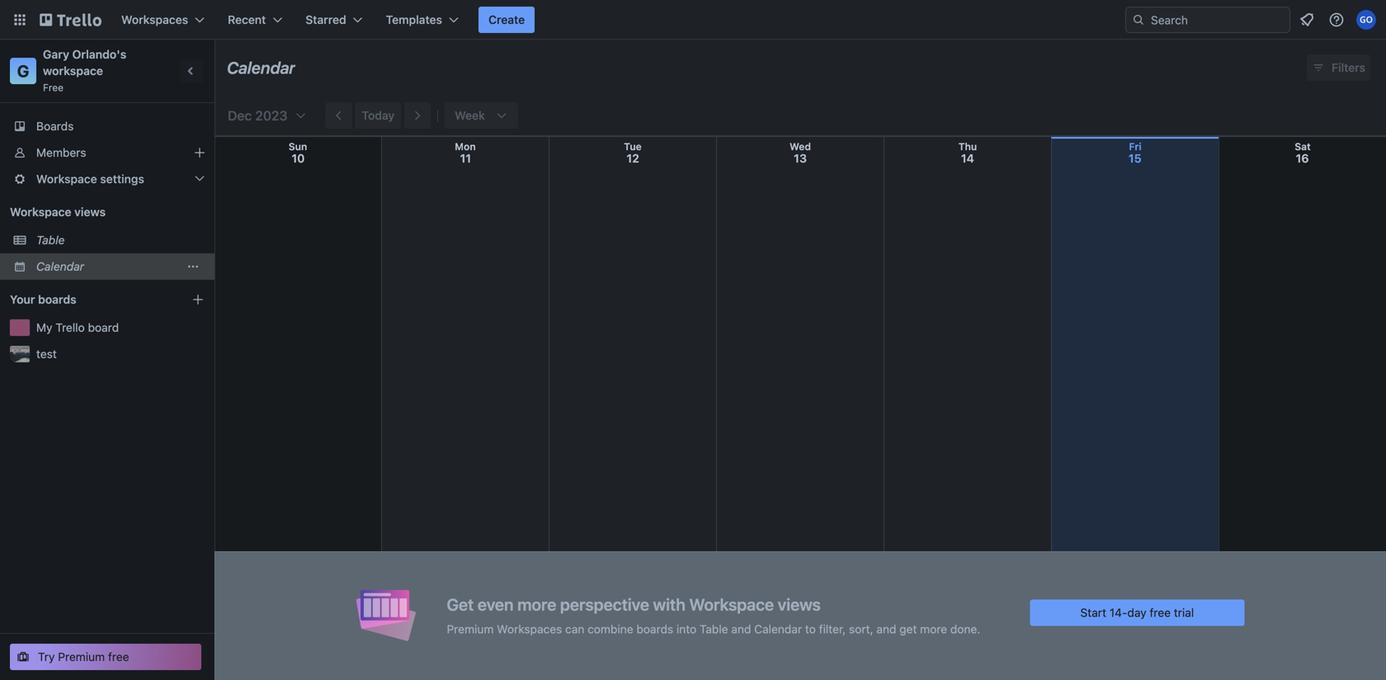 Task type: vqa. For each thing, say whether or not it's contained in the screenshot.
Workspace visible BUTTON
no



Task type: locate. For each thing, give the bounding box(es) containing it.
sort,
[[850, 622, 874, 636]]

filter,
[[819, 622, 846, 636]]

2 vertical spatial calendar
[[755, 622, 803, 636]]

starred button
[[296, 7, 373, 33]]

today
[[362, 109, 395, 122]]

1 horizontal spatial table
[[700, 622, 729, 636]]

your boards
[[10, 293, 76, 306]]

workspace for workspace views
[[10, 205, 71, 219]]

0 vertical spatial premium
[[447, 622, 494, 636]]

calendar left to
[[755, 622, 803, 636]]

0 horizontal spatial premium
[[58, 650, 105, 664]]

g
[[17, 61, 29, 80]]

table link
[[36, 232, 205, 248]]

workspace
[[36, 172, 97, 186], [10, 205, 71, 219], [690, 595, 774, 614]]

workspaces
[[121, 13, 188, 26], [497, 622, 562, 636]]

1 horizontal spatial more
[[921, 622, 948, 636]]

recent
[[228, 13, 266, 26]]

today button
[[355, 102, 401, 129]]

table down workspace views
[[36, 233, 65, 247]]

1 horizontal spatial calendar
[[227, 58, 296, 77]]

views
[[74, 205, 106, 219], [778, 595, 821, 614]]

premium right try
[[58, 650, 105, 664]]

workspace inside 'get even more perspective with workspace views premium workspaces can combine boards into table and calendar to filter, sort, and get more done.'
[[690, 595, 774, 614]]

workspace navigation collapse icon image
[[180, 59, 203, 83]]

table
[[36, 233, 65, 247], [700, 622, 729, 636]]

free right day
[[1150, 606, 1171, 620]]

1 horizontal spatial premium
[[447, 622, 494, 636]]

dec 2023
[[228, 108, 288, 123]]

1 horizontal spatial free
[[1150, 606, 1171, 620]]

more
[[518, 595, 557, 614], [921, 622, 948, 636]]

workspace down workspace settings
[[10, 205, 71, 219]]

boards down with
[[637, 622, 674, 636]]

boards
[[36, 119, 74, 133]]

test
[[36, 347, 57, 361]]

back to home image
[[40, 7, 102, 33]]

boards link
[[0, 113, 215, 140]]

templates
[[386, 13, 443, 26]]

open information menu image
[[1329, 12, 1346, 28]]

free right try
[[108, 650, 129, 664]]

15
[[1129, 151, 1142, 165]]

starred
[[306, 13, 346, 26]]

1 horizontal spatial workspaces
[[497, 622, 562, 636]]

0 horizontal spatial workspaces
[[121, 13, 188, 26]]

calendar
[[227, 58, 296, 77], [36, 260, 84, 273], [755, 622, 803, 636]]

even
[[478, 595, 514, 614]]

templates button
[[376, 7, 469, 33]]

12
[[627, 151, 640, 165]]

1 vertical spatial calendar
[[36, 260, 84, 273]]

workspaces down the even
[[497, 622, 562, 636]]

g link
[[10, 58, 36, 84]]

0 vertical spatial workspaces
[[121, 13, 188, 26]]

1 vertical spatial free
[[108, 650, 129, 664]]

1 horizontal spatial boards
[[637, 622, 674, 636]]

and left get
[[877, 622, 897, 636]]

primary element
[[0, 0, 1387, 40]]

0 horizontal spatial boards
[[38, 293, 76, 306]]

premium down get
[[447, 622, 494, 636]]

workspace down members
[[36, 172, 97, 186]]

workspace views
[[10, 205, 106, 219]]

1 vertical spatial workspace
[[10, 205, 71, 219]]

14-
[[1110, 606, 1128, 620]]

1 vertical spatial boards
[[637, 622, 674, 636]]

dec
[[228, 108, 252, 123]]

trial
[[1175, 606, 1195, 620]]

1 vertical spatial workspaces
[[497, 622, 562, 636]]

week button
[[445, 102, 518, 129]]

get
[[447, 595, 474, 614]]

calendar up your boards
[[36, 260, 84, 273]]

Search field
[[1146, 7, 1290, 32]]

0 vertical spatial more
[[518, 595, 557, 614]]

views down workspace settings
[[74, 205, 106, 219]]

workspaces button
[[111, 7, 215, 33]]

and
[[732, 622, 752, 636], [877, 622, 897, 636]]

workspace settings
[[36, 172, 144, 186]]

0 horizontal spatial more
[[518, 595, 557, 614]]

premium inside the try premium free button
[[58, 650, 105, 664]]

1 vertical spatial table
[[700, 622, 729, 636]]

try
[[38, 650, 55, 664]]

table right the into
[[700, 622, 729, 636]]

0 horizontal spatial and
[[732, 622, 752, 636]]

2 vertical spatial workspace
[[690, 595, 774, 614]]

13
[[794, 151, 807, 165]]

2 horizontal spatial calendar
[[755, 622, 803, 636]]

more right the even
[[518, 595, 557, 614]]

0 horizontal spatial table
[[36, 233, 65, 247]]

0 horizontal spatial calendar
[[36, 260, 84, 273]]

0 vertical spatial free
[[1150, 606, 1171, 620]]

views up to
[[778, 595, 821, 614]]

calendar down recent 'dropdown button'
[[227, 58, 296, 77]]

1 horizontal spatial and
[[877, 622, 897, 636]]

workspace up the into
[[690, 595, 774, 614]]

more right get
[[921, 622, 948, 636]]

gary orlando's workspace free
[[43, 47, 129, 93]]

0 vertical spatial boards
[[38, 293, 76, 306]]

1 horizontal spatial views
[[778, 595, 821, 614]]

sat
[[1296, 141, 1312, 152]]

boards up the my
[[38, 293, 76, 306]]

thu
[[959, 141, 978, 152]]

filters
[[1333, 61, 1366, 74]]

1 vertical spatial premium
[[58, 650, 105, 664]]

workspace inside popup button
[[36, 172, 97, 186]]

combine
[[588, 622, 634, 636]]

0 vertical spatial workspace
[[36, 172, 97, 186]]

my
[[36, 321, 52, 334]]

calendar inside 'get even more perspective with workspace views premium workspaces can combine boards into table and calendar to filter, sort, and get more done.'
[[755, 622, 803, 636]]

members link
[[0, 140, 215, 166]]

0 horizontal spatial views
[[74, 205, 106, 219]]

free
[[1150, 606, 1171, 620], [108, 650, 129, 664]]

my trello board
[[36, 321, 119, 334]]

1 vertical spatial views
[[778, 595, 821, 614]]

fri
[[1130, 141, 1142, 152]]

1 vertical spatial more
[[921, 622, 948, 636]]

free
[[43, 82, 64, 93]]

10
[[292, 151, 305, 165]]

workspaces up workspace navigation collapse icon
[[121, 13, 188, 26]]

boards
[[38, 293, 76, 306], [637, 622, 674, 636]]

sun
[[289, 141, 307, 152]]

premium
[[447, 622, 494, 636], [58, 650, 105, 664]]

and right the into
[[732, 622, 752, 636]]

0 horizontal spatial free
[[108, 650, 129, 664]]

week
[[455, 109, 485, 122]]

1 and from the left
[[732, 622, 752, 636]]

filters button
[[1308, 54, 1371, 81]]



Task type: describe. For each thing, give the bounding box(es) containing it.
wed
[[790, 141, 812, 152]]

start
[[1081, 606, 1107, 620]]

premium inside 'get even more perspective with workspace views premium workspaces can combine boards into table and calendar to filter, sort, and get more done.'
[[447, 622, 494, 636]]

0 vertical spatial calendar
[[227, 58, 296, 77]]

try premium free button
[[10, 644, 201, 670]]

tue
[[624, 141, 642, 152]]

create button
[[479, 7, 535, 33]]

search image
[[1133, 13, 1146, 26]]

table inside 'get even more perspective with workspace views premium workspaces can combine boards into table and calendar to filter, sort, and get more done.'
[[700, 622, 729, 636]]

members
[[36, 146, 86, 159]]

dec 2023 button
[[221, 102, 308, 129]]

0 vertical spatial views
[[74, 205, 106, 219]]

with
[[653, 595, 686, 614]]

done.
[[951, 622, 981, 636]]

gary orlando's workspace link
[[43, 47, 129, 78]]

your boards with 2 items element
[[10, 290, 167, 310]]

add board image
[[192, 293, 205, 306]]

recent button
[[218, 7, 292, 33]]

start 14-day free trial link
[[1031, 600, 1245, 626]]

start 14-day free trial
[[1081, 606, 1195, 620]]

board
[[88, 321, 119, 334]]

workspace for workspace settings
[[36, 172, 97, 186]]

trello
[[56, 321, 85, 334]]

try premium free
[[38, 650, 129, 664]]

11
[[460, 151, 471, 165]]

gary orlando (garyorlando) image
[[1357, 10, 1377, 30]]

can
[[566, 622, 585, 636]]

0 notifications image
[[1298, 10, 1318, 30]]

calendar link
[[36, 258, 178, 275]]

workspace
[[43, 64, 103, 78]]

my trello board link
[[36, 319, 205, 336]]

gary
[[43, 47, 69, 61]]

boards inside 'get even more perspective with workspace views premium workspaces can combine boards into table and calendar to filter, sort, and get more done.'
[[637, 622, 674, 636]]

2 and from the left
[[877, 622, 897, 636]]

2023
[[255, 108, 288, 123]]

workspace settings button
[[0, 166, 215, 192]]

views inside 'get even more perspective with workspace views premium workspaces can combine boards into table and calendar to filter, sort, and get more done.'
[[778, 595, 821, 614]]

day
[[1128, 606, 1147, 620]]

your
[[10, 293, 35, 306]]

free inside 'link'
[[1150, 606, 1171, 620]]

workspace actions menu image
[[187, 260, 200, 273]]

test link
[[36, 346, 205, 362]]

workspaces inside dropdown button
[[121, 13, 188, 26]]

mon
[[455, 141, 476, 152]]

orlando's
[[72, 47, 127, 61]]

into
[[677, 622, 697, 636]]

workspaces inside 'get even more perspective with workspace views premium workspaces can combine boards into table and calendar to filter, sort, and get more done.'
[[497, 622, 562, 636]]

settings
[[100, 172, 144, 186]]

get even more perspective with workspace views premium workspaces can combine boards into table and calendar to filter, sort, and get more done.
[[447, 595, 981, 636]]

perspective
[[560, 595, 650, 614]]

0 vertical spatial table
[[36, 233, 65, 247]]

to
[[806, 622, 816, 636]]

14
[[962, 151, 975, 165]]

Calendar text field
[[227, 52, 296, 83]]

free inside button
[[108, 650, 129, 664]]

16
[[1297, 151, 1310, 165]]

get
[[900, 622, 917, 636]]

create
[[489, 13, 525, 26]]



